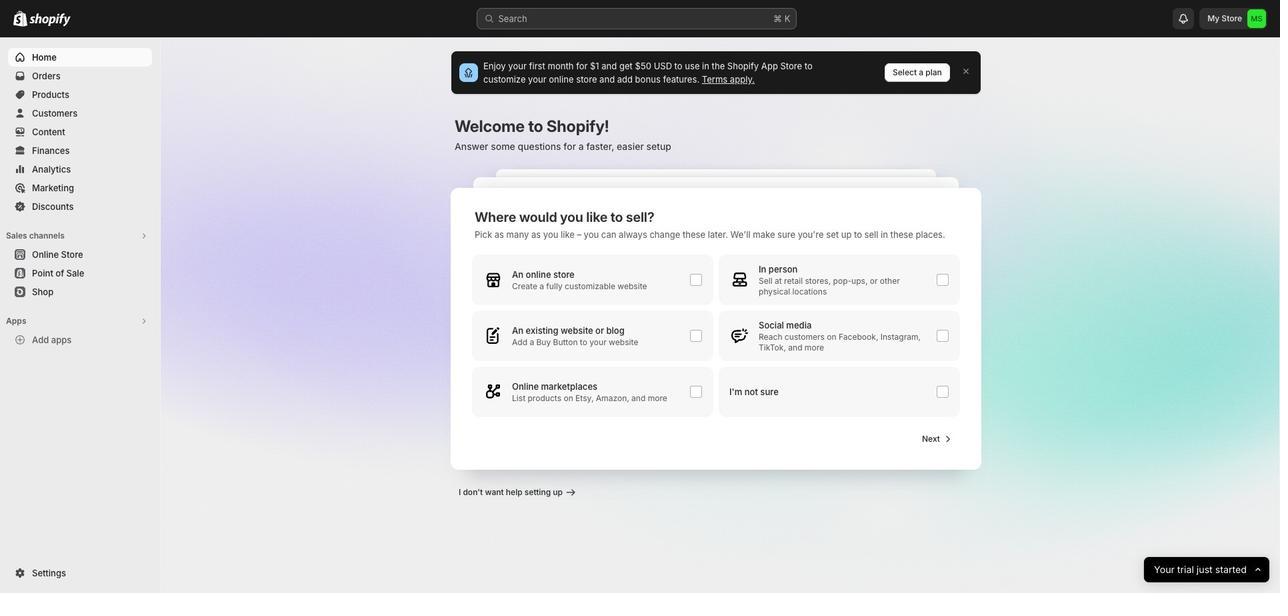 Task type: describe. For each thing, give the bounding box(es) containing it.
my store image
[[1248, 9, 1267, 28]]

1 horizontal spatial shopify image
[[29, 13, 71, 27]]



Task type: locate. For each thing, give the bounding box(es) containing it.
shopify image
[[13, 11, 27, 27], [29, 13, 71, 27]]

0 horizontal spatial shopify image
[[13, 11, 27, 27]]



Task type: vqa. For each thing, say whether or not it's contained in the screenshot.
the top 0.00 text field
no



